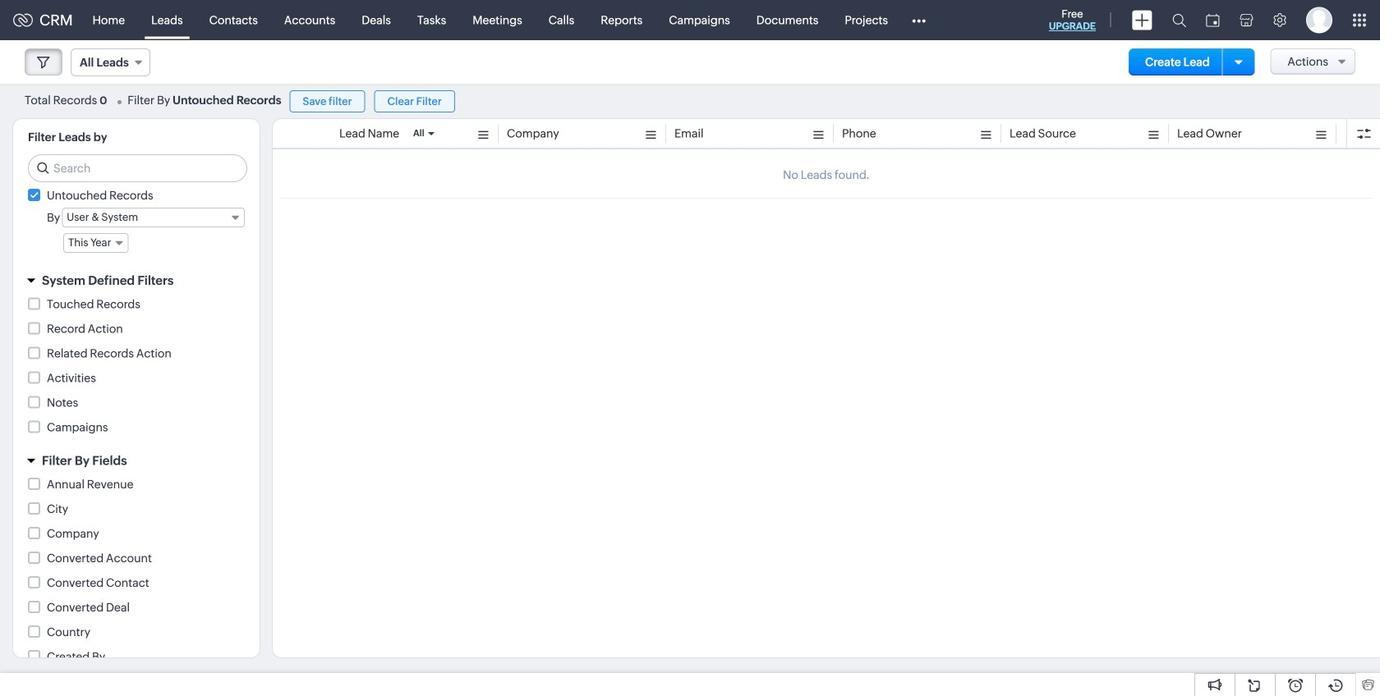 Task type: vqa. For each thing, say whether or not it's contained in the screenshot.
field
yes



Task type: describe. For each thing, give the bounding box(es) containing it.
profile element
[[1296, 0, 1342, 40]]

create menu element
[[1122, 0, 1162, 40]]

calendar image
[[1206, 14, 1220, 27]]

search image
[[1172, 13, 1186, 27]]

profile image
[[1306, 7, 1332, 33]]



Task type: locate. For each thing, give the bounding box(es) containing it.
None field
[[71, 48, 150, 76], [62, 208, 245, 228], [63, 233, 129, 253], [71, 48, 150, 76], [62, 208, 245, 228], [63, 233, 129, 253]]

search element
[[1162, 0, 1196, 40]]

Search text field
[[29, 155, 246, 182]]

Other Modules field
[[901, 7, 937, 33]]

create menu image
[[1132, 10, 1153, 30]]

logo image
[[13, 14, 33, 27]]



